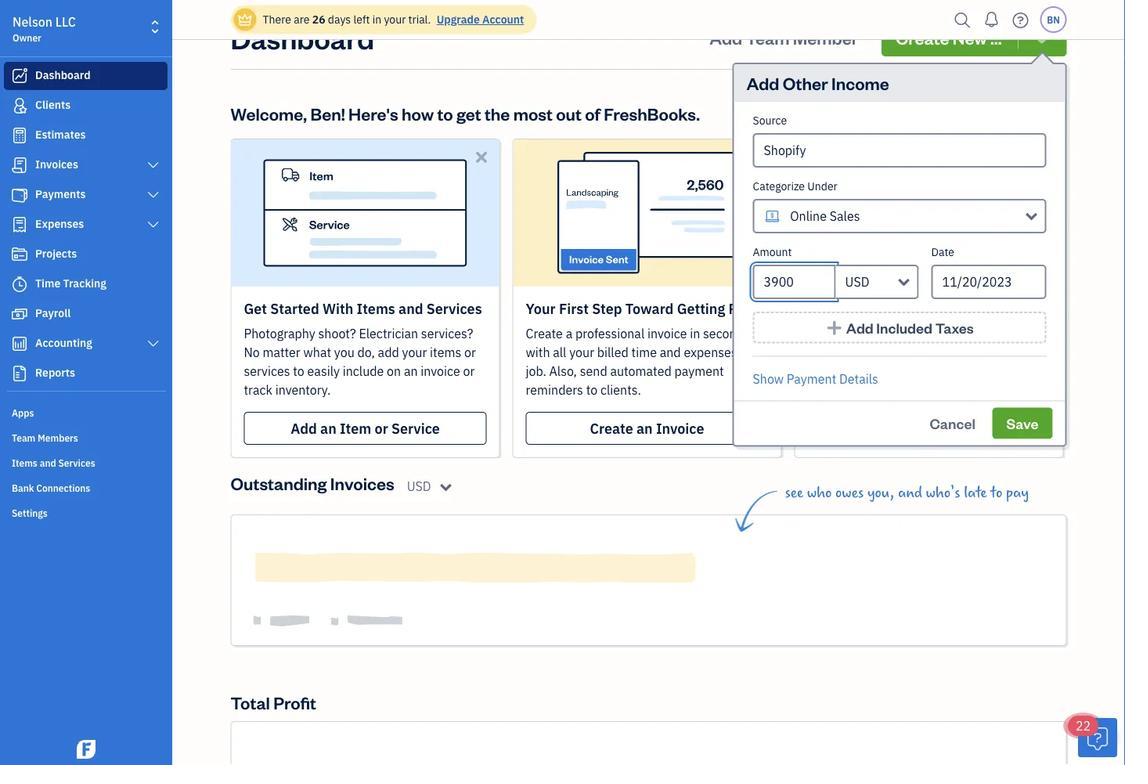 Task type: locate. For each thing, give the bounding box(es) containing it.
are
[[294, 12, 310, 27]]

add
[[378, 344, 399, 361]]

services up services? on the left top of the page
[[427, 299, 482, 318]]

0 vertical spatial chevron large down image
[[146, 189, 161, 201]]

to up inventory. in the left of the page
[[293, 363, 305, 380]]

1 horizontal spatial dismiss image
[[755, 148, 773, 166]]

0 vertical spatial items
[[357, 299, 396, 318]]

2 horizontal spatial an
[[637, 419, 653, 438]]

add for add other income
[[747, 72, 780, 94]]

0 vertical spatial usd
[[846, 274, 870, 290]]

to inside get started with items and services photography shoot? electrician services? no matter what you do, add your items or services to easily include on an invoice or track inventory.
[[293, 363, 305, 380]]

dashboard
[[231, 19, 374, 56], [35, 68, 91, 82]]

1 horizontal spatial services
[[427, 299, 482, 318]]

1 vertical spatial or
[[463, 363, 475, 380]]

1 chevron large down image from the top
[[146, 189, 161, 201]]

0 vertical spatial or
[[465, 344, 476, 361]]

bank inside main element
[[12, 482, 34, 494]]

1 chevron large down image from the top
[[146, 159, 161, 172]]

all inside the your first step toward getting paid create a professional invoice in seconds with all your billed time and expenses for a job. also, send automated payment reminders to clients.
[[553, 344, 567, 361]]

search image
[[951, 8, 976, 32]]

inventory.
[[276, 382, 331, 398]]

payments link
[[4, 181, 168, 209]]

ben!
[[311, 102, 345, 125]]

1 horizontal spatial team
[[746, 26, 790, 49]]

1 all from the left
[[553, 344, 567, 361]]

your up taxes
[[958, 299, 988, 318]]

0 horizontal spatial services
[[58, 457, 95, 469]]

0 horizontal spatial dismiss image
[[473, 148, 491, 166]]

an for your first step toward getting paid
[[637, 419, 653, 438]]

a right 'for'
[[759, 344, 766, 361]]

an inside get started with items and services photography shoot? electrician services? no matter what you do, add your items or services to easily include on an invoice or track inventory.
[[404, 363, 418, 380]]

with up transactions.
[[959, 363, 983, 380]]

dismiss image
[[473, 148, 491, 166], [755, 148, 773, 166], [1037, 148, 1055, 166]]

by
[[808, 363, 822, 380]]

create up job.
[[526, 326, 563, 342]]

create inside the your first step toward getting paid create a professional invoice in seconds with all your billed time and expenses for a job. also, send automated payment reminders to clients.
[[526, 326, 563, 342]]

there
[[263, 12, 291, 27]]

3 dismiss image from the left
[[1037, 148, 1055, 166]]

your right add
[[402, 344, 427, 361]]

0 horizontal spatial your
[[526, 299, 556, 318]]

1 vertical spatial with
[[959, 363, 983, 380]]

show payment details button
[[753, 369, 879, 388]]

payment image
[[10, 187, 29, 203]]

1 horizontal spatial all
[[832, 344, 846, 361]]

usd up faster
[[846, 274, 870, 290]]

2 horizontal spatial your
[[958, 299, 988, 318]]

items and services link
[[4, 450, 168, 474]]

add included taxes
[[847, 318, 974, 337]]

chevron large down image for accounting
[[146, 338, 161, 350]]

bank up settings
[[12, 482, 34, 494]]

reminders
[[526, 382, 584, 398]]

paid
[[729, 299, 758, 318]]

and up electrician
[[399, 299, 424, 318]]

service
[[392, 419, 440, 438]]

bank
[[1014, 363, 1041, 380]]

sales
[[830, 208, 861, 224]]

connections
[[36, 482, 90, 494]]

in up taxes
[[942, 299, 954, 318]]

Categorize Under field
[[753, 199, 1047, 233]]

a right at
[[1000, 344, 1006, 361]]

26
[[312, 12, 326, 27]]

0 horizontal spatial a
[[566, 326, 573, 342]]

0 horizontal spatial all
[[553, 344, 567, 361]]

invoice down "items"
[[421, 363, 460, 380]]

chevron large down image up the expenses link
[[146, 189, 161, 201]]

usd for the usd dropdown button
[[846, 274, 870, 290]]

faster
[[821, 299, 862, 318]]

and down team members
[[40, 457, 56, 469]]

0 vertical spatial bank
[[958, 419, 992, 438]]

an inside "link"
[[637, 419, 653, 438]]

0 horizontal spatial in
[[373, 12, 382, 27]]

account
[[483, 12, 524, 27]]

2 vertical spatial create
[[590, 419, 634, 438]]

0 vertical spatial invoice
[[648, 326, 687, 342]]

2 all from the left
[[832, 344, 846, 361]]

1 vertical spatial team
[[12, 432, 35, 444]]

estimates
[[35, 127, 86, 142]]

chevron large down image
[[146, 159, 161, 172], [146, 219, 161, 231]]

connecting
[[825, 363, 887, 380]]

create inside dropdown button
[[896, 26, 950, 49]]

2 track from the left
[[902, 382, 930, 398]]

invoice
[[656, 419, 705, 438]]

nelson
[[13, 14, 53, 30]]

1 vertical spatial invoice
[[421, 363, 460, 380]]

time
[[35, 276, 61, 291]]

1 horizontal spatial dashboard
[[231, 19, 374, 56]]

to left pay
[[991, 484, 1003, 501]]

automatically
[[822, 382, 899, 398]]

1 vertical spatial create
[[526, 326, 563, 342]]

0 horizontal spatial usd
[[407, 478, 431, 495]]

your left trial.
[[384, 12, 406, 27]]

a inside a faster way to pull in your expense data see all your business expenses at a glance by connecting freshbooks with your bank to automatically track your transactions.
[[1000, 344, 1006, 361]]

accounting link
[[4, 330, 168, 358]]

create inside "link"
[[590, 419, 634, 438]]

add
[[710, 26, 743, 49], [747, 72, 780, 94], [847, 318, 874, 337], [291, 419, 317, 438]]

in right left
[[373, 12, 382, 27]]

automated
[[611, 363, 672, 380]]

invoices link
[[4, 151, 168, 179]]

22
[[1076, 718, 1092, 734]]

chevrondown image
[[1032, 27, 1053, 49]]

2 horizontal spatial create
[[896, 26, 950, 49]]

2 horizontal spatial dismiss image
[[1037, 148, 1055, 166]]

or right "items"
[[465, 344, 476, 361]]

an right the on
[[404, 363, 418, 380]]

1 vertical spatial services
[[58, 457, 95, 469]]

to inside the your first step toward getting paid create a professional invoice in seconds with all your billed time and expenses for a job. also, send automated payment reminders to clients.
[[587, 382, 598, 398]]

report image
[[10, 366, 29, 382]]

invoice image
[[10, 157, 29, 173]]

0 horizontal spatial an
[[321, 419, 337, 438]]

0 horizontal spatial items
[[12, 457, 37, 469]]

team down apps
[[12, 432, 35, 444]]

1 vertical spatial chevron large down image
[[146, 338, 161, 350]]

add included taxes button
[[753, 312, 1047, 344]]

or down services? on the left top of the page
[[463, 363, 475, 380]]

0 horizontal spatial invoices
[[35, 157, 78, 172]]

to up included on the right
[[897, 299, 910, 318]]

invoices up payments
[[35, 157, 78, 172]]

your
[[384, 12, 406, 27], [402, 344, 427, 361], [570, 344, 595, 361], [849, 344, 873, 361], [986, 363, 1011, 380], [933, 382, 958, 398]]

create new … button
[[882, 19, 1067, 56]]

all right see
[[832, 344, 846, 361]]

amount
[[753, 245, 792, 259]]

in inside a faster way to pull in your expense data see all your business expenses at a glance by connecting freshbooks with your bank to automatically track your transactions.
[[942, 299, 954, 318]]

0 horizontal spatial dashboard
[[35, 68, 91, 82]]

items down team members
[[12, 457, 37, 469]]

your up send on the top right of the page
[[570, 344, 595, 361]]

chevron large down image inside payments link
[[146, 189, 161, 201]]

usd inside the currency 'field'
[[407, 478, 431, 495]]

0 horizontal spatial track
[[244, 382, 273, 398]]

1 horizontal spatial usd
[[846, 274, 870, 290]]

0 vertical spatial dashboard
[[231, 19, 374, 56]]

chevron large down image inside invoices link
[[146, 159, 161, 172]]

create new …
[[896, 26, 1002, 49]]

dismiss image for a faster way to pull in your expense data
[[1037, 148, 1055, 166]]

bank down transactions.
[[958, 419, 992, 438]]

show
[[753, 371, 784, 387]]

outstanding invoices
[[231, 472, 395, 494]]

items up electrician
[[357, 299, 396, 318]]

expenses
[[684, 344, 738, 361], [929, 344, 983, 361]]

add team member button
[[696, 19, 873, 56]]

with up job.
[[526, 344, 550, 361]]

1 horizontal spatial an
[[404, 363, 418, 380]]

chevron large down image down payments link
[[146, 219, 161, 231]]

days
[[328, 12, 351, 27]]

0 vertical spatial invoices
[[35, 157, 78, 172]]

chevron large down image for expenses
[[146, 219, 161, 231]]

usd down service
[[407, 478, 431, 495]]

you
[[334, 344, 355, 361]]

source
[[753, 113, 787, 128]]

invoices
[[35, 157, 78, 172], [330, 472, 395, 494]]

an left invoice
[[637, 419, 653, 438]]

1 horizontal spatial invoice
[[648, 326, 687, 342]]

1 vertical spatial usd
[[407, 478, 431, 495]]

a down first
[[566, 326, 573, 342]]

expenses
[[35, 217, 84, 231]]

apps
[[12, 407, 34, 419]]

0 horizontal spatial invoice
[[421, 363, 460, 380]]

0 vertical spatial create
[[896, 26, 950, 49]]

a
[[566, 326, 573, 342], [759, 344, 766, 361], [1000, 344, 1006, 361]]

2 dismiss image from the left
[[755, 148, 773, 166]]

date
[[932, 245, 955, 259]]

0 horizontal spatial with
[[526, 344, 550, 361]]

bn
[[1048, 13, 1061, 26]]

bank
[[958, 419, 992, 438], [12, 482, 34, 494]]

services up bank connections link
[[58, 457, 95, 469]]

2 horizontal spatial in
[[942, 299, 954, 318]]

owner
[[13, 31, 41, 44]]

matter
[[263, 344, 301, 361]]

1 vertical spatial invoices
[[330, 472, 395, 494]]

clients
[[35, 98, 71, 112]]

llc
[[56, 14, 76, 30]]

team left "member"
[[746, 26, 790, 49]]

crown image
[[237, 11, 253, 28]]

items and services
[[12, 457, 95, 469]]

an
[[404, 363, 418, 380], [321, 419, 337, 438], [637, 419, 653, 438]]

with
[[323, 299, 354, 318]]

your down freshbooks
[[933, 382, 958, 398]]

expenses down taxes
[[929, 344, 983, 361]]

with
[[526, 344, 550, 361], [959, 363, 983, 380]]

invoices down add an item or service link
[[330, 472, 395, 494]]

1 track from the left
[[244, 382, 273, 398]]

to
[[437, 102, 453, 125], [897, 299, 910, 318], [293, 363, 305, 380], [587, 382, 598, 398], [808, 382, 820, 398], [991, 484, 1003, 501]]

0 horizontal spatial bank
[[12, 482, 34, 494]]

2 expenses from the left
[[929, 344, 983, 361]]

team members link
[[4, 425, 168, 449]]

2 horizontal spatial a
[[1000, 344, 1006, 361]]

reports
[[35, 365, 75, 380]]

$0.00 text field
[[753, 265, 836, 299]]

1 vertical spatial in
[[942, 299, 954, 318]]

usd button
[[836, 265, 919, 299]]

in for left
[[373, 12, 382, 27]]

your right connect
[[925, 419, 955, 438]]

1 horizontal spatial with
[[959, 363, 983, 380]]

an left item at left
[[321, 419, 337, 438]]

your up connecting
[[849, 344, 873, 361]]

track down freshbooks
[[902, 382, 930, 398]]

add for add included taxes
[[847, 318, 874, 337]]

2 chevron large down image from the top
[[146, 338, 161, 350]]

1 horizontal spatial expenses
[[929, 344, 983, 361]]

or right item at left
[[375, 419, 388, 438]]

create down clients.
[[590, 419, 634, 438]]

1 vertical spatial chevron large down image
[[146, 219, 161, 231]]

to down send on the top right of the page
[[587, 382, 598, 398]]

0 vertical spatial in
[[373, 12, 382, 27]]

expenses up payment
[[684, 344, 738, 361]]

0 vertical spatial services
[[427, 299, 482, 318]]

2 chevron large down image from the top
[[146, 219, 161, 231]]

1 dismiss image from the left
[[473, 148, 491, 166]]

out
[[556, 102, 582, 125]]

invoice inside get started with items and services photography shoot? electrician services? no matter what you do, add your items or services to easily include on an invoice or track inventory.
[[421, 363, 460, 380]]

invoice inside the your first step toward getting paid create a professional invoice in seconds with all your billed time and expenses for a job. also, send automated payment reminders to clients.
[[648, 326, 687, 342]]

invoice
[[648, 326, 687, 342], [421, 363, 460, 380]]

2 vertical spatial or
[[375, 419, 388, 438]]

freshbooks image
[[74, 740, 99, 759]]

0 vertical spatial team
[[746, 26, 790, 49]]

add team member
[[710, 26, 859, 49]]

2 vertical spatial in
[[690, 326, 701, 342]]

expense image
[[10, 217, 29, 233]]

chevron large down image up reports link
[[146, 338, 161, 350]]

1 horizontal spatial track
[[902, 382, 930, 398]]

welcome, ben! here's how to get the most out of freshbooks.
[[231, 102, 700, 125]]

0 horizontal spatial create
[[526, 326, 563, 342]]

professional
[[576, 326, 645, 342]]

0 vertical spatial chevron large down image
[[146, 159, 161, 172]]

0 horizontal spatial expenses
[[684, 344, 738, 361]]

dismiss image for your first step toward getting paid
[[755, 148, 773, 166]]

1 expenses from the left
[[684, 344, 738, 361]]

1 vertical spatial bank
[[12, 482, 34, 494]]

1 horizontal spatial invoices
[[330, 472, 395, 494]]

chevron large down image
[[146, 189, 161, 201], [146, 338, 161, 350]]

1 horizontal spatial items
[[357, 299, 396, 318]]

bank connections
[[12, 482, 90, 494]]

…
[[991, 26, 1002, 49]]

1 vertical spatial items
[[12, 457, 37, 469]]

track down the services
[[244, 382, 273, 398]]

1 vertical spatial dashboard
[[35, 68, 91, 82]]

invoices inside main element
[[35, 157, 78, 172]]

save
[[1007, 414, 1039, 432]]

categorize under
[[753, 179, 838, 194]]

your up transactions.
[[986, 363, 1011, 380]]

money image
[[10, 306, 29, 322]]

1 horizontal spatial in
[[690, 326, 701, 342]]

invoice up time
[[648, 326, 687, 342]]

go to help image
[[1009, 8, 1034, 32]]

chevron large down image inside accounting link
[[146, 338, 161, 350]]

with inside the your first step toward getting paid create a professional invoice in seconds with all your billed time and expenses for a job. also, send automated payment reminders to clients.
[[526, 344, 550, 361]]

in
[[373, 12, 382, 27], [942, 299, 954, 318], [690, 326, 701, 342]]

your left first
[[526, 299, 556, 318]]

get started with items and services photography shoot? electrician services? no matter what you do, add your items or services to easily include on an invoice or track inventory.
[[244, 299, 482, 398]]

there are 26 days left in your trial. upgrade account
[[263, 12, 524, 27]]

chevron large down image up payments link
[[146, 159, 161, 172]]

project image
[[10, 247, 29, 262]]

team inside button
[[746, 26, 790, 49]]

the
[[485, 102, 510, 125]]

all up also,
[[553, 344, 567, 361]]

in down getting
[[690, 326, 701, 342]]

0 vertical spatial with
[[526, 344, 550, 361]]

and right time
[[660, 344, 681, 361]]

1 horizontal spatial create
[[590, 419, 634, 438]]

items
[[357, 299, 396, 318], [12, 457, 37, 469]]

late
[[965, 484, 988, 501]]

usd inside dropdown button
[[846, 274, 870, 290]]

show payment details
[[753, 371, 879, 387]]

0 horizontal spatial team
[[12, 432, 35, 444]]

to left get
[[437, 102, 453, 125]]

create left search icon
[[896, 26, 950, 49]]

team members
[[12, 432, 78, 444]]



Task type: vqa. For each thing, say whether or not it's contained in the screenshot.
the topmost "or"
yes



Task type: describe. For each thing, give the bounding box(es) containing it.
job.
[[526, 363, 547, 380]]

projects link
[[4, 241, 168, 269]]

time tracking link
[[4, 270, 168, 298]]

your inside the your first step toward getting paid create a professional invoice in seconds with all your billed time and expenses for a job. also, send automated payment reminders to clients.
[[570, 344, 595, 361]]

Source text field
[[755, 135, 1046, 166]]

notifications image
[[980, 4, 1005, 35]]

payroll
[[35, 306, 71, 320]]

you,
[[868, 484, 895, 501]]

dashboard image
[[10, 68, 29, 84]]

to down the by
[[808, 382, 820, 398]]

services inside main element
[[58, 457, 95, 469]]

1 horizontal spatial your
[[925, 419, 955, 438]]

and inside main element
[[40, 457, 56, 469]]

projects
[[35, 246, 77, 261]]

chevron large down image for payments
[[146, 189, 161, 201]]

no
[[244, 344, 260, 361]]

categorize
[[753, 179, 805, 194]]

create an invoice
[[590, 419, 705, 438]]

pull
[[913, 299, 939, 318]]

settings
[[12, 507, 48, 519]]

online
[[791, 208, 827, 224]]

and inside get started with items and services photography shoot? electrician services? no matter what you do, add your items or services to easily include on an invoice or track inventory.
[[399, 299, 424, 318]]

cancel button
[[916, 408, 990, 439]]

details
[[840, 371, 879, 387]]

see
[[785, 484, 804, 501]]

an for get started with items and services
[[321, 419, 337, 438]]

plus image
[[826, 320, 844, 336]]

freshbooks
[[889, 363, 956, 380]]

connect your bank link
[[808, 412, 1051, 445]]

add for add team member
[[710, 26, 743, 49]]

items
[[430, 344, 462, 361]]

estimate image
[[10, 128, 29, 143]]

electrician
[[359, 326, 418, 342]]

include
[[343, 363, 384, 380]]

settings link
[[4, 501, 168, 524]]

get
[[244, 299, 267, 318]]

in for pull
[[942, 299, 954, 318]]

items inside main element
[[12, 457, 37, 469]]

Currency field
[[407, 477, 460, 496]]

what
[[304, 344, 331, 361]]

who
[[808, 484, 832, 501]]

and inside the your first step toward getting paid create a professional invoice in seconds with all your billed time and expenses for a job. also, send automated payment reminders to clients.
[[660, 344, 681, 361]]

dashboard inside dashboard "link"
[[35, 68, 91, 82]]

here's
[[349, 102, 398, 125]]

items inside get started with items and services photography shoot? electrician services? no matter what you do, add your items or services to easily include on an invoice or track inventory.
[[357, 299, 396, 318]]

resource center badge image
[[1079, 718, 1118, 758]]

dismiss image for get started with items and services
[[473, 148, 491, 166]]

team inside main element
[[12, 432, 35, 444]]

clients link
[[4, 92, 168, 120]]

your inside get started with items and services photography shoot? electrician services? no matter what you do, add your items or services to easily include on an invoice or track inventory.
[[402, 344, 427, 361]]

new
[[953, 26, 988, 49]]

bank connections link
[[4, 476, 168, 499]]

Date in MM/DD/YYYY format text field
[[932, 265, 1047, 299]]

bn button
[[1041, 6, 1067, 33]]

payment
[[675, 363, 724, 380]]

member
[[793, 26, 859, 49]]

also,
[[550, 363, 577, 380]]

chevron large down image for invoices
[[146, 159, 161, 172]]

upgrade
[[437, 12, 480, 27]]

payroll link
[[4, 300, 168, 328]]

included
[[877, 318, 933, 337]]

getting
[[677, 299, 726, 318]]

all inside a faster way to pull in your expense data see all your business expenses at a glance by connecting freshbooks with your bank to automatically track your transactions.
[[832, 344, 846, 361]]

with inside a faster way to pull in your expense data see all your business expenses at a glance by connecting freshbooks with your bank to automatically track your transactions.
[[959, 363, 983, 380]]

reports link
[[4, 360, 168, 388]]

at
[[986, 344, 997, 361]]

other
[[783, 72, 829, 94]]

payment
[[787, 371, 837, 387]]

your inside the your first step toward getting paid create a professional invoice in seconds with all your billed time and expenses for a job. also, send automated payment reminders to clients.
[[526, 299, 556, 318]]

create for create new …
[[896, 26, 950, 49]]

time
[[632, 344, 657, 361]]

freshbooks.
[[604, 102, 700, 125]]

time tracking
[[35, 276, 107, 291]]

track inside get started with items and services photography shoot? electrician services? no matter what you do, add your items or services to easily include on an invoice or track inventory.
[[244, 382, 273, 398]]

services inside get started with items and services photography shoot? electrician services? no matter what you do, add your items or services to easily include on an invoice or track inventory.
[[427, 299, 482, 318]]

who's
[[927, 484, 961, 501]]

pay
[[1007, 484, 1030, 501]]

see
[[808, 344, 829, 361]]

create for create an invoice
[[590, 419, 634, 438]]

expense
[[991, 299, 1047, 318]]

a faster way to pull in your expense data see all your business expenses at a glance by connecting freshbooks with your bank to automatically track your transactions.
[[808, 299, 1047, 398]]

client image
[[10, 98, 29, 114]]

nelson llc owner
[[13, 14, 76, 44]]

22 button
[[1069, 716, 1118, 758]]

shoot?
[[319, 326, 356, 342]]

track inside a faster way to pull in your expense data see all your business expenses at a glance by connecting freshbooks with your bank to automatically track your transactions.
[[902, 382, 930, 398]]

of
[[585, 102, 601, 125]]

add an item or service link
[[244, 412, 487, 445]]

add for add an item or service
[[291, 419, 317, 438]]

taxes
[[936, 318, 974, 337]]

your inside a faster way to pull in your expense data see all your business expenses at a glance by connecting freshbooks with your bank to automatically track your transactions.
[[958, 299, 988, 318]]

trial.
[[409, 12, 431, 27]]

your first step toward getting paid create a professional invoice in seconds with all your billed time and expenses for a job. also, send automated payment reminders to clients.
[[526, 299, 766, 398]]

income
[[832, 72, 890, 94]]

1 horizontal spatial bank
[[958, 419, 992, 438]]

glance
[[1009, 344, 1046, 361]]

upgrade account link
[[434, 12, 524, 27]]

online sales
[[791, 208, 861, 224]]

expenses inside the your first step toward getting paid create a professional invoice in seconds with all your billed time and expenses for a job. also, send automated payment reminders to clients.
[[684, 344, 738, 361]]

total profit
[[231, 691, 317, 714]]

main element
[[0, 0, 212, 765]]

chart image
[[10, 336, 29, 352]]

usd for the currency 'field' at left
[[407, 478, 431, 495]]

in inside the your first step toward getting paid create a professional invoice in seconds with all your billed time and expenses for a job. also, send automated payment reminders to clients.
[[690, 326, 701, 342]]

item
[[340, 419, 372, 438]]

do,
[[358, 344, 375, 361]]

expenses inside a faster way to pull in your expense data see all your business expenses at a glance by connecting freshbooks with your bank to automatically track your transactions.
[[929, 344, 983, 361]]

1 horizontal spatial a
[[759, 344, 766, 361]]

total
[[231, 691, 270, 714]]

connect your bank
[[868, 419, 992, 438]]

timer image
[[10, 277, 29, 292]]

way
[[865, 299, 893, 318]]

expenses link
[[4, 211, 168, 239]]

seconds
[[704, 326, 750, 342]]

billed
[[598, 344, 629, 361]]

and right you,
[[899, 484, 923, 501]]

under
[[808, 179, 838, 194]]

transactions.
[[961, 382, 1034, 398]]



